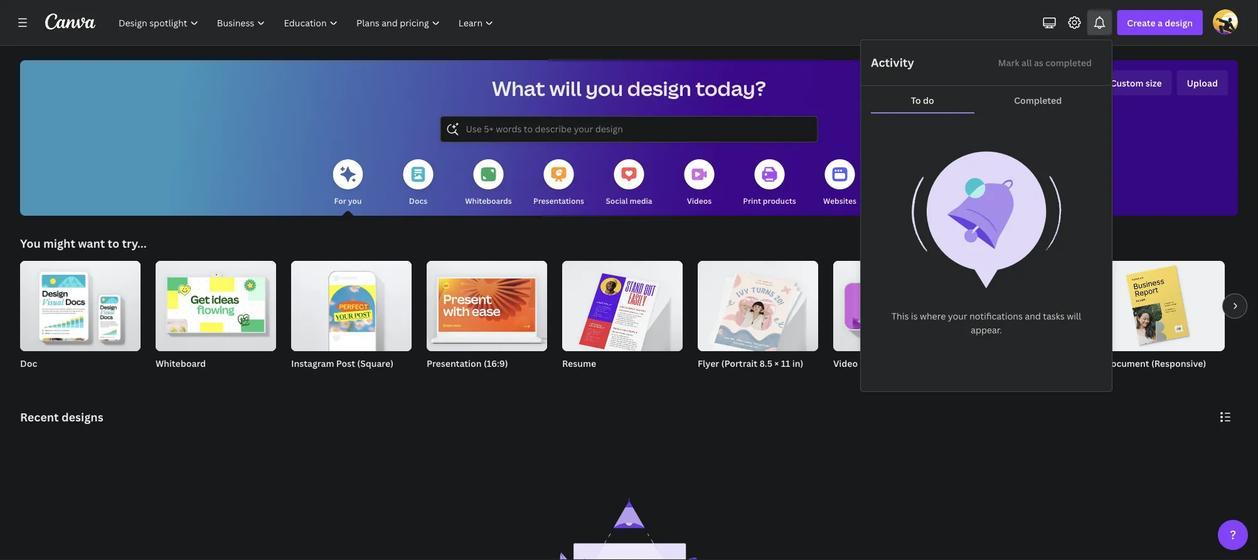 Task type: locate. For each thing, give the bounding box(es) containing it.
design inside dropdown button
[[1165, 17, 1194, 29]]

completed button
[[975, 89, 1102, 112]]

custom size
[[1111, 77, 1162, 89]]

instagram post (square)
[[291, 358, 394, 369]]

design
[[1165, 17, 1194, 29], [628, 75, 692, 102]]

completed
[[1015, 94, 1062, 106]]

video 1920 × 1080 px
[[834, 358, 888, 384]]

will
[[550, 75, 582, 102], [1067, 310, 1082, 322]]

flyer (portrait 8.5 × 11 in)
[[698, 358, 804, 369]]

1920
[[834, 374, 852, 384]]

as
[[1035, 57, 1044, 69]]

you
[[20, 236, 41, 251]]

design right a
[[1165, 17, 1194, 29]]

a
[[1158, 17, 1163, 29]]

1 vertical spatial size
[[1124, 374, 1138, 384]]

auto
[[1105, 374, 1122, 384]]

1 vertical spatial ×
[[854, 374, 857, 384]]

presentation
[[427, 358, 482, 369]]

size
[[1146, 77, 1162, 89], [1124, 374, 1138, 384]]

1 vertical spatial will
[[1067, 310, 1082, 322]]

to
[[108, 236, 119, 251]]

videos
[[687, 196, 712, 206]]

0 horizontal spatial ×
[[775, 358, 779, 369]]

docs
[[409, 196, 428, 206]]

create a design
[[1128, 17, 1194, 29]]

you up "search" search field on the top of page
[[586, 75, 624, 102]]

to do button
[[871, 89, 975, 112]]

0 vertical spatial ×
[[775, 358, 779, 369]]

0 horizontal spatial design
[[628, 75, 692, 102]]

0 vertical spatial size
[[1146, 77, 1162, 89]]

document (responsive) group
[[1105, 256, 1226, 385]]

what
[[492, 75, 546, 102]]

mark all as completed button
[[989, 50, 1102, 75]]

1 horizontal spatial ×
[[854, 374, 857, 384]]

×
[[775, 358, 779, 369], [854, 374, 857, 384]]

will right what on the top of page
[[550, 75, 582, 102]]

1 horizontal spatial design
[[1165, 17, 1194, 29]]

docs button
[[403, 151, 434, 216]]

social media button
[[606, 151, 653, 216]]

× inside group
[[775, 358, 779, 369]]

size right 'custom'
[[1146, 77, 1162, 89]]

want
[[78, 236, 105, 251]]

instagram post (square) group
[[291, 256, 412, 385]]

× left 11 on the right
[[775, 358, 779, 369]]

websites
[[824, 196, 857, 206]]

resume
[[563, 358, 596, 369]]

Search search field
[[466, 117, 793, 141]]

to do
[[911, 94, 935, 106]]

create a design button
[[1118, 10, 1204, 35]]

group
[[20, 256, 141, 352], [156, 256, 276, 352], [291, 256, 412, 352], [427, 256, 547, 352], [563, 256, 683, 357], [698, 256, 819, 356], [1105, 256, 1226, 352], [834, 261, 954, 352], [969, 261, 1090, 352]]

1 vertical spatial you
[[348, 196, 362, 206]]

appear.
[[971, 324, 1003, 336]]

1 horizontal spatial you
[[586, 75, 624, 102]]

1 vertical spatial design
[[628, 75, 692, 102]]

0 horizontal spatial you
[[348, 196, 362, 206]]

(responsive)
[[1152, 358, 1207, 369]]

presentation (16:9) group
[[427, 256, 547, 385]]

0 horizontal spatial will
[[550, 75, 582, 102]]

you
[[586, 75, 624, 102], [348, 196, 362, 206]]

is
[[912, 310, 918, 322]]

design up "search" search field on the top of page
[[628, 75, 692, 102]]

in)
[[793, 358, 804, 369]]

× right 1920
[[854, 374, 857, 384]]

group for document (responsive)
[[1105, 256, 1226, 352]]

whiteboards
[[465, 196, 512, 206]]

ben nelson image
[[1214, 9, 1239, 34]]

you inside button
[[348, 196, 362, 206]]

8.5
[[760, 358, 773, 369]]

group for presentation (16:9)
[[427, 256, 547, 352]]

0 vertical spatial design
[[1165, 17, 1194, 29]]

where
[[920, 310, 946, 322]]

None search field
[[441, 117, 818, 142]]

will right tasks
[[1067, 310, 1082, 322]]

doc group
[[20, 256, 141, 385]]

size inside document (responsive) auto size
[[1124, 374, 1138, 384]]

your
[[949, 310, 968, 322]]

size down document
[[1124, 374, 1138, 384]]

(portrait
[[722, 358, 758, 369]]

1 horizontal spatial will
[[1067, 310, 1082, 322]]

presentation (16:9)
[[427, 358, 508, 369]]

a picture of a bell ringing. image
[[912, 151, 1062, 289]]

mark
[[999, 57, 1020, 69]]

flyer
[[698, 358, 720, 369]]

mark all as completed
[[999, 57, 1092, 69]]

(16:9)
[[484, 358, 508, 369]]

you right for
[[348, 196, 362, 206]]

1 horizontal spatial size
[[1146, 77, 1162, 89]]

to
[[911, 94, 921, 106]]

resume group
[[563, 256, 683, 385]]

whiteboard group
[[156, 256, 276, 385]]

0 horizontal spatial size
[[1124, 374, 1138, 384]]



Task type: vqa. For each thing, say whether or not it's contained in the screenshot.
text "button"
no



Task type: describe. For each thing, give the bounding box(es) containing it.
group for flyer (portrait 8.5 × 11 in)
[[698, 256, 819, 356]]

upload
[[1188, 77, 1219, 89]]

videos button
[[685, 151, 715, 216]]

post
[[336, 358, 355, 369]]

social media
[[606, 196, 653, 206]]

more
[[901, 196, 920, 206]]

flyer (portrait 8.5 × 11 in) group
[[698, 256, 819, 385]]

recent designs
[[20, 410, 103, 425]]

video group
[[834, 261, 954, 385]]

websites button
[[824, 151, 857, 216]]

1080
[[859, 374, 878, 384]]

group for instagram post (square)
[[291, 256, 412, 352]]

will inside this is where your notifications and tasks will appear.
[[1067, 310, 1082, 322]]

group for video
[[834, 261, 954, 352]]

what will you design today?
[[492, 75, 767, 102]]

designs
[[61, 410, 103, 425]]

document (responsive) auto size
[[1105, 358, 1207, 384]]

completed
[[1046, 57, 1092, 69]]

tasks
[[1044, 310, 1065, 322]]

activity
[[871, 55, 915, 70]]

create
[[1128, 17, 1156, 29]]

today?
[[696, 75, 767, 102]]

px
[[880, 374, 888, 384]]

document
[[1105, 358, 1150, 369]]

try...
[[122, 236, 147, 251]]

notifications
[[970, 310, 1023, 322]]

might
[[43, 236, 75, 251]]

and
[[1025, 310, 1041, 322]]

whiteboard
[[156, 358, 206, 369]]

size inside custom size dropdown button
[[1146, 77, 1162, 89]]

media
[[630, 196, 653, 206]]

upload button
[[1178, 70, 1229, 95]]

custom size button
[[1101, 70, 1172, 95]]

instagram
[[291, 358, 334, 369]]

do
[[924, 94, 935, 106]]

presentations
[[534, 196, 585, 206]]

more button
[[896, 151, 926, 216]]

top level navigation element
[[110, 10, 504, 35]]

for
[[334, 196, 346, 206]]

products
[[763, 196, 797, 206]]

presentations button
[[534, 151, 585, 216]]

0 vertical spatial you
[[586, 75, 624, 102]]

0 vertical spatial will
[[550, 75, 582, 102]]

all
[[1022, 57, 1033, 69]]

11
[[781, 358, 791, 369]]

social
[[606, 196, 628, 206]]

group for resume
[[563, 256, 683, 357]]

video
[[834, 358, 858, 369]]

print products button
[[744, 151, 797, 216]]

print products
[[744, 196, 797, 206]]

for you
[[334, 196, 362, 206]]

(square)
[[357, 358, 394, 369]]

doc
[[20, 358, 37, 369]]

× inside the video 1920 × 1080 px
[[854, 374, 857, 384]]

you might want to try...
[[20, 236, 147, 251]]

this
[[892, 310, 909, 322]]

for you button
[[333, 151, 363, 216]]

1920 × 1080 px button
[[834, 373, 901, 385]]

this is where your notifications and tasks will appear.
[[892, 310, 1082, 336]]

custom
[[1111, 77, 1144, 89]]

print
[[744, 196, 762, 206]]

whiteboards button
[[465, 151, 512, 216]]

recent
[[20, 410, 59, 425]]



